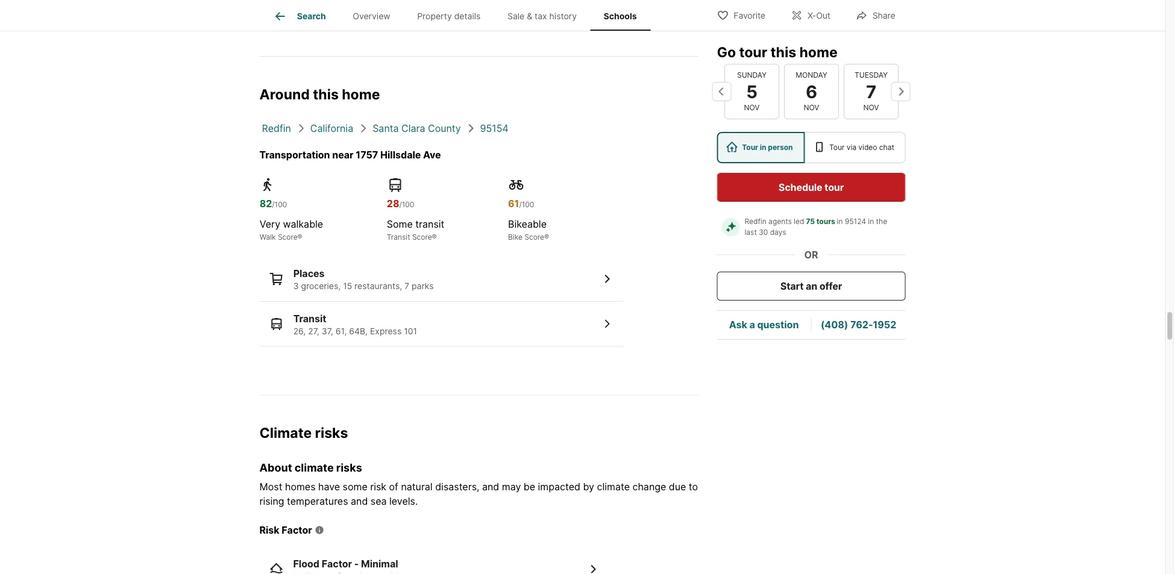 Task type: vqa. For each thing, say whether or not it's contained in the screenshot.
about climate risks
yes



Task type: locate. For each thing, give the bounding box(es) containing it.
2 ® from the left
[[432, 233, 437, 241]]

1 vertical spatial tour
[[825, 181, 844, 193]]

schools
[[604, 11, 637, 21]]

0 vertical spatial and
[[482, 481, 499, 493]]

score right walk
[[278, 233, 297, 241]]

1 vertical spatial and
[[351, 495, 368, 507]]

® inside the very walkable walk score ®
[[297, 233, 302, 241]]

sale & tax history tab
[[494, 2, 590, 31]]

in
[[760, 143, 766, 152], [837, 217, 843, 226], [868, 217, 874, 226]]

&
[[527, 11, 532, 21]]

7 down tuesday
[[866, 81, 876, 102]]

start an offer button
[[717, 272, 906, 301]]

due
[[669, 481, 686, 493]]

nov inside monday 6 nov
[[804, 103, 819, 112]]

0 horizontal spatial /100
[[272, 200, 287, 209]]

factor
[[282, 524, 312, 536], [322, 558, 352, 570]]

score inside bikeable bike score ®
[[525, 233, 544, 241]]

and down some
[[351, 495, 368, 507]]

1 horizontal spatial this
[[771, 43, 796, 60]]

flood factor - minimal button
[[259, 547, 610, 574]]

28 /100
[[387, 198, 414, 210]]

2 horizontal spatial ®
[[544, 233, 549, 241]]

1 horizontal spatial score
[[412, 233, 432, 241]]

this up "monday"
[[771, 43, 796, 60]]

via
[[847, 143, 857, 152]]

/100 inside 61 /100
[[519, 200, 534, 209]]

this
[[771, 43, 796, 60], [313, 86, 339, 102]]

1 tour from the left
[[742, 143, 758, 152]]

1 vertical spatial transit
[[293, 313, 326, 324]]

history
[[549, 11, 577, 21]]

list box containing tour in person
[[717, 132, 906, 163]]

1 horizontal spatial tour
[[829, 143, 845, 152]]

groceries,
[[301, 281, 341, 291]]

nov down 5 in the top right of the page
[[744, 103, 759, 112]]

about climate risks
[[259, 461, 362, 475]]

0 vertical spatial factor
[[282, 524, 312, 536]]

1 vertical spatial risks
[[336, 461, 362, 475]]

transit
[[415, 218, 444, 230]]

/100 inside 82 /100
[[272, 200, 287, 209]]

this up california link
[[313, 86, 339, 102]]

overview tab
[[339, 2, 404, 31]]

1 horizontal spatial home
[[800, 43, 838, 60]]

0 horizontal spatial and
[[351, 495, 368, 507]]

nov inside "tuesday 7 nov"
[[863, 103, 879, 112]]

express
[[370, 326, 402, 336]]

95154
[[480, 122, 509, 134]]

0 vertical spatial climate
[[295, 461, 334, 475]]

nov
[[744, 103, 759, 112], [804, 103, 819, 112], [863, 103, 879, 112]]

1 horizontal spatial /100
[[399, 200, 414, 209]]

1 horizontal spatial ®
[[432, 233, 437, 241]]

search
[[297, 11, 326, 21]]

61,
[[336, 326, 347, 336]]

redfin for redfin
[[262, 122, 291, 134]]

0 horizontal spatial home
[[342, 86, 380, 102]]

(408) 762-1952
[[821, 319, 896, 331]]

home up santa
[[342, 86, 380, 102]]

home up "monday"
[[800, 43, 838, 60]]

0 horizontal spatial in
[[760, 143, 766, 152]]

overview
[[353, 11, 390, 21]]

762-
[[850, 319, 873, 331]]

1 horizontal spatial transit
[[387, 233, 410, 241]]

previous image
[[712, 82, 731, 101]]

2 horizontal spatial score
[[525, 233, 544, 241]]

nov for 6
[[804, 103, 819, 112]]

nov for 7
[[863, 103, 879, 112]]

parks
[[412, 281, 434, 291]]

bikeable
[[508, 218, 547, 230]]

0 vertical spatial this
[[771, 43, 796, 60]]

tour inside "option"
[[829, 143, 845, 152]]

1 horizontal spatial redfin
[[745, 217, 767, 226]]

1 ® from the left
[[297, 233, 302, 241]]

1 horizontal spatial 7
[[866, 81, 876, 102]]

tour left via
[[829, 143, 845, 152]]

risks
[[315, 424, 348, 441], [336, 461, 362, 475]]

transit 26, 27, 37, 61, 64b, express 101
[[293, 313, 417, 336]]

nov inside sunday 5 nov
[[744, 103, 759, 112]]

start an offer
[[780, 280, 842, 292]]

santa clara county link
[[373, 122, 461, 134]]

x-
[[808, 11, 816, 21]]

tour left person
[[742, 143, 758, 152]]

list box
[[717, 132, 906, 163]]

1 vertical spatial this
[[313, 86, 339, 102]]

tour inside tour in person option
[[742, 143, 758, 152]]

/100 up some
[[399, 200, 414, 209]]

risks up some
[[336, 461, 362, 475]]

in inside option
[[760, 143, 766, 152]]

1 horizontal spatial tour
[[825, 181, 844, 193]]

0 vertical spatial redfin
[[262, 122, 291, 134]]

risk factor
[[259, 524, 312, 536]]

2 nov from the left
[[804, 103, 819, 112]]

climate up homes
[[295, 461, 334, 475]]

score down bikeable
[[525, 233, 544, 241]]

0 horizontal spatial score
[[278, 233, 297, 241]]

county
[[428, 122, 461, 134]]

redfin up transportation
[[262, 122, 291, 134]]

0 horizontal spatial tour
[[739, 43, 767, 60]]

3
[[293, 281, 299, 291]]

/100 up bikeable
[[519, 200, 534, 209]]

risk
[[370, 481, 386, 493]]

some
[[343, 481, 368, 493]]

climate right by
[[597, 481, 630, 493]]

2 score from the left
[[412, 233, 432, 241]]

1 horizontal spatial nov
[[804, 103, 819, 112]]

factor left -
[[322, 558, 352, 570]]

of
[[389, 481, 398, 493]]

2 horizontal spatial in
[[868, 217, 874, 226]]

score inside some transit transit score ®
[[412, 233, 432, 241]]

redfin up last
[[745, 217, 767, 226]]

2 horizontal spatial /100
[[519, 200, 534, 209]]

be
[[524, 481, 535, 493]]

1 horizontal spatial climate
[[597, 481, 630, 493]]

some
[[387, 218, 413, 230]]

3 nov from the left
[[863, 103, 879, 112]]

and left may
[[482, 481, 499, 493]]

tour right schedule
[[825, 181, 844, 193]]

sunday 5 nov
[[737, 71, 766, 112]]

2 horizontal spatial nov
[[863, 103, 879, 112]]

tab list
[[259, 0, 660, 31]]

in inside in the last 30 days
[[868, 217, 874, 226]]

factor inside button
[[322, 558, 352, 570]]

and
[[482, 481, 499, 493], [351, 495, 368, 507]]

redfin for redfin agents led 75 tours in 95124
[[745, 217, 767, 226]]

1 vertical spatial redfin
[[745, 217, 767, 226]]

® down transit
[[432, 233, 437, 241]]

score
[[278, 233, 297, 241], [412, 233, 432, 241], [525, 233, 544, 241]]

1 vertical spatial factor
[[322, 558, 352, 570]]

0 horizontal spatial factor
[[282, 524, 312, 536]]

in left the "the"
[[868, 217, 874, 226]]

in right the tours at top right
[[837, 217, 843, 226]]

2 /100 from the left
[[399, 200, 414, 209]]

transit up 27,
[[293, 313, 326, 324]]

the
[[876, 217, 887, 226]]

7 left parks
[[405, 281, 409, 291]]

tour for tour via video chat
[[829, 143, 845, 152]]

nov down tuesday
[[863, 103, 879, 112]]

® inside some transit transit score ®
[[432, 233, 437, 241]]

out
[[816, 11, 830, 21]]

agents
[[769, 217, 792, 226]]

1 vertical spatial climate
[[597, 481, 630, 493]]

0 horizontal spatial redfin
[[262, 122, 291, 134]]

3 score from the left
[[525, 233, 544, 241]]

1 /100 from the left
[[272, 200, 287, 209]]

0 horizontal spatial transit
[[293, 313, 326, 324]]

tour up sunday
[[739, 43, 767, 60]]

0 horizontal spatial 7
[[405, 281, 409, 291]]

/100 up very
[[272, 200, 287, 209]]

transit
[[387, 233, 410, 241], [293, 313, 326, 324]]

0 horizontal spatial nov
[[744, 103, 759, 112]]

nov down 6
[[804, 103, 819, 112]]

risks up about climate risks
[[315, 424, 348, 441]]

1 nov from the left
[[744, 103, 759, 112]]

® down walkable
[[297, 233, 302, 241]]

tuesday 7 nov
[[854, 71, 888, 112]]

ask a question
[[729, 319, 799, 331]]

transit down some
[[387, 233, 410, 241]]

tours
[[817, 217, 835, 226]]

/100 inside 28 /100
[[399, 200, 414, 209]]

0 vertical spatial home
[[800, 43, 838, 60]]

0 horizontal spatial ®
[[297, 233, 302, 241]]

0 horizontal spatial this
[[313, 86, 339, 102]]

0 horizontal spatial tour
[[742, 143, 758, 152]]

score for walkable
[[278, 233, 297, 241]]

None button
[[724, 64, 779, 119], [784, 64, 839, 119], [844, 64, 898, 119], [724, 64, 779, 119], [784, 64, 839, 119], [844, 64, 898, 119]]

in left person
[[760, 143, 766, 152]]

next image
[[891, 82, 910, 101]]

search link
[[273, 9, 326, 24]]

0 vertical spatial 7
[[866, 81, 876, 102]]

® for transit
[[432, 233, 437, 241]]

about
[[259, 461, 292, 475]]

1 horizontal spatial and
[[482, 481, 499, 493]]

hillsdale
[[380, 149, 421, 160]]

offer
[[820, 280, 842, 292]]

61 /100
[[508, 198, 534, 210]]

1 score from the left
[[278, 233, 297, 241]]

® down bikeable
[[544, 233, 549, 241]]

redfin
[[262, 122, 291, 134], [745, 217, 767, 226]]

score inside the very walkable walk score ®
[[278, 233, 297, 241]]

1 vertical spatial 7
[[405, 281, 409, 291]]

temperatures
[[287, 495, 348, 507]]

last
[[745, 228, 757, 237]]

score down transit
[[412, 233, 432, 241]]

factor right risk
[[282, 524, 312, 536]]

1 horizontal spatial factor
[[322, 558, 352, 570]]

bikeable bike score ®
[[508, 218, 549, 241]]

levels.
[[389, 495, 418, 507]]

some transit transit score ®
[[387, 218, 444, 241]]

2 tour from the left
[[829, 143, 845, 152]]

santa clara county
[[373, 122, 461, 134]]

0 vertical spatial transit
[[387, 233, 410, 241]]

tour inside button
[[825, 181, 844, 193]]

california link
[[310, 122, 353, 134]]

3 ® from the left
[[544, 233, 549, 241]]

64b,
[[349, 326, 368, 336]]

3 /100 from the left
[[519, 200, 534, 209]]

(408)
[[821, 319, 848, 331]]

0 horizontal spatial climate
[[295, 461, 334, 475]]

details
[[454, 11, 481, 21]]

0 vertical spatial tour
[[739, 43, 767, 60]]



Task type: describe. For each thing, give the bounding box(es) containing it.
82
[[260, 198, 272, 210]]

homes
[[285, 481, 316, 493]]

score for transit
[[412, 233, 432, 241]]

days
[[770, 228, 786, 237]]

27,
[[308, 326, 319, 336]]

transit inside some transit transit score ®
[[387, 233, 410, 241]]

factor for flood
[[322, 558, 352, 570]]

7 inside "tuesday 7 nov"
[[866, 81, 876, 102]]

schedule tour
[[779, 181, 844, 193]]

bike
[[508, 233, 523, 241]]

82 /100
[[260, 198, 287, 210]]

impacted
[[538, 481, 580, 493]]

around this home
[[259, 86, 380, 102]]

30
[[759, 228, 768, 237]]

tour in person option
[[717, 132, 805, 163]]

favorite button
[[707, 3, 776, 27]]

tab list containing search
[[259, 0, 660, 31]]

® inside bikeable bike score ®
[[544, 233, 549, 241]]

santa
[[373, 122, 399, 134]]

1 horizontal spatial in
[[837, 217, 843, 226]]

very
[[260, 218, 280, 230]]

/100 for 61
[[519, 200, 534, 209]]

around
[[259, 86, 310, 102]]

75
[[806, 217, 815, 226]]

sale
[[507, 11, 525, 21]]

5
[[746, 81, 757, 102]]

x-out
[[808, 11, 830, 21]]

26,
[[293, 326, 306, 336]]

monday 6 nov
[[796, 71, 827, 112]]

monday
[[796, 71, 827, 79]]

restaurants,
[[354, 281, 402, 291]]

may
[[502, 481, 521, 493]]

1952
[[873, 319, 896, 331]]

by
[[583, 481, 594, 493]]

climate risks
[[259, 424, 348, 441]]

/100 for 28
[[399, 200, 414, 209]]

6
[[806, 81, 817, 102]]

ave
[[423, 149, 441, 160]]

property details tab
[[404, 2, 494, 31]]

redfin link
[[262, 122, 291, 134]]

95154 link
[[480, 122, 509, 134]]

natural
[[401, 481, 433, 493]]

schedule tour button
[[717, 173, 906, 202]]

clara
[[401, 122, 425, 134]]

redfin agents led 75 tours in 95124
[[745, 217, 866, 226]]

tour in person
[[742, 143, 793, 152]]

tour via video chat
[[829, 143, 894, 152]]

california
[[310, 122, 353, 134]]

factor for risk
[[282, 524, 312, 536]]

sea
[[371, 495, 387, 507]]

led
[[794, 217, 804, 226]]

/100 for 82
[[272, 200, 287, 209]]

most homes have some risk of natural disasters, and may be impacted by climate change due to rising temperatures and sea levels.
[[259, 481, 698, 507]]

® for walkable
[[297, 233, 302, 241]]

have
[[318, 481, 340, 493]]

climate inside most homes have some risk of natural disasters, and may be impacted by climate change due to rising temperatures and sea levels.
[[597, 481, 630, 493]]

0 vertical spatial risks
[[315, 424, 348, 441]]

ask
[[729, 319, 747, 331]]

transit inside transit 26, 27, 37, 61, 64b, express 101
[[293, 313, 326, 324]]

tour for schedule
[[825, 181, 844, 193]]

a
[[749, 319, 755, 331]]

to
[[689, 481, 698, 493]]

tax
[[535, 11, 547, 21]]

go tour this home
[[717, 43, 838, 60]]

1757
[[356, 149, 378, 160]]

favorite
[[734, 11, 765, 21]]

-
[[354, 558, 359, 570]]

101
[[404, 326, 417, 336]]

flood factor - minimal
[[293, 558, 398, 570]]

tour for go
[[739, 43, 767, 60]]

chat
[[879, 143, 894, 152]]

tour for tour in person
[[742, 143, 758, 152]]

tuesday
[[854, 71, 888, 79]]

places 3 groceries, 15 restaurants, 7 parks
[[293, 268, 434, 291]]

property
[[417, 11, 452, 21]]

very walkable walk score ®
[[260, 218, 323, 241]]

ask a question link
[[729, 319, 799, 331]]

1 vertical spatial home
[[342, 86, 380, 102]]

property details
[[417, 11, 481, 21]]

places
[[293, 268, 325, 280]]

question
[[757, 319, 799, 331]]

risk
[[259, 524, 279, 536]]

share button
[[846, 3, 906, 27]]

tour via video chat option
[[805, 132, 906, 163]]

transportation near 1757 hillsdale ave
[[259, 149, 441, 160]]

minimal
[[361, 558, 398, 570]]

transportation
[[259, 149, 330, 160]]

7 inside places 3 groceries, 15 restaurants, 7 parks
[[405, 281, 409, 291]]

walkable
[[283, 218, 323, 230]]

climate
[[259, 424, 312, 441]]

(408) 762-1952 link
[[821, 319, 896, 331]]

go
[[717, 43, 736, 60]]

nov for 5
[[744, 103, 759, 112]]

walk
[[260, 233, 276, 241]]

schools tab
[[590, 2, 650, 31]]

x-out button
[[781, 3, 841, 27]]



